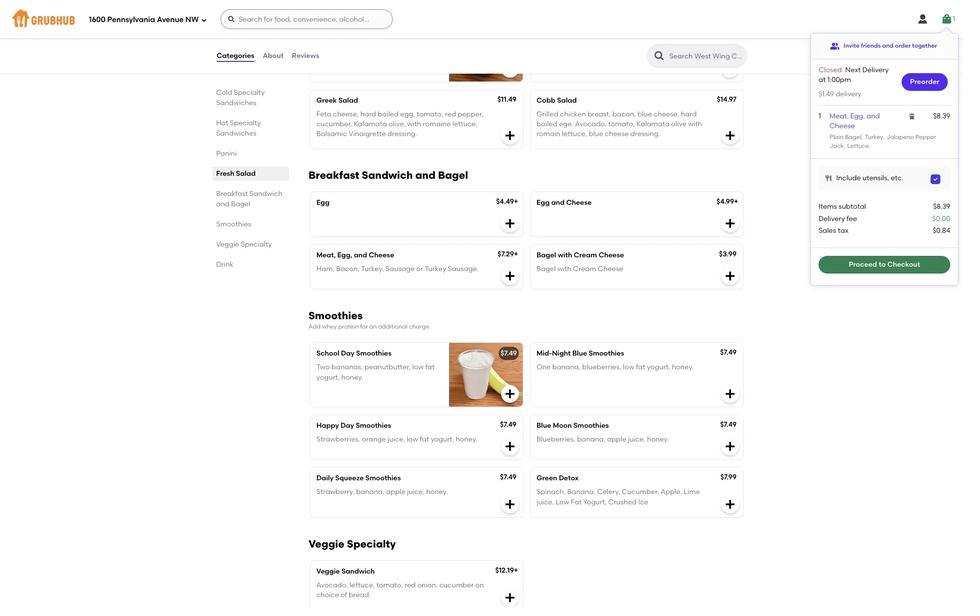 Task type: vqa. For each thing, say whether or not it's contained in the screenshot.


Task type: locate. For each thing, give the bounding box(es) containing it.
protein
[[338, 323, 359, 330]]

avocado, down breast,
[[575, 120, 607, 128]]

2 sandwiches from the top
[[216, 129, 257, 138]]

avocado, inside avocado, lettuce, tomato, red onion, cucumber on choice of bread.
[[317, 582, 348, 590]]

boiled up olive,
[[378, 110, 399, 118]]

delivery
[[863, 66, 889, 74], [819, 215, 845, 223]]

low for blueberries,
[[623, 363, 635, 372]]

.
[[842, 66, 844, 74]]

0 horizontal spatial breakfast
[[216, 190, 248, 198]]

0 vertical spatial apple
[[607, 436, 627, 444]]

shredded parmesan, house croutons, with romaine lettuce, caesar dressing.
[[317, 38, 420, 66]]

lettuce, up bread.
[[350, 582, 375, 590]]

day up the 'strawberries,'
[[341, 422, 354, 430]]

and
[[883, 42, 894, 49], [867, 112, 880, 120], [416, 169, 436, 181], [552, 198, 565, 207], [216, 200, 230, 208], [354, 251, 367, 259]]

apple for daily squeeze smoothies
[[386, 488, 406, 497]]

2 egg from the left
[[537, 198, 550, 207]]

1 horizontal spatial tomato,
[[417, 110, 443, 118]]

1 vertical spatial delivery
[[819, 215, 845, 223]]

+ for $4.99 +
[[734, 197, 739, 206]]

sandwiches down hot
[[216, 129, 257, 138]]

sausage
[[386, 265, 415, 273]]

$4.49
[[496, 197, 514, 206]]

ice
[[639, 498, 649, 507]]

delivery right next
[[863, 66, 889, 74]]

1 horizontal spatial 1
[[953, 15, 956, 23]]

0 vertical spatial veggie
[[216, 240, 239, 249]]

veggie up drink
[[216, 240, 239, 249]]

yogurt, for strawberries, orange juice, low fat yogurt, honey.
[[431, 436, 454, 444]]

veggie specialty
[[216, 240, 272, 249], [309, 538, 396, 551]]

0 horizontal spatial tomato,
[[377, 582, 403, 590]]

egg, up plain bagel turkey
[[851, 112, 865, 120]]

1 horizontal spatial cucumber,
[[590, 38, 625, 46]]

day for happy
[[341, 422, 354, 430]]

grilled
[[537, 110, 559, 118]]

smoothies up whey
[[309, 310, 363, 322]]

1 vertical spatial apple
[[386, 488, 406, 497]]

0 horizontal spatial red
[[405, 582, 416, 590]]

hard inside grilled chicken breast, bacon, blue cheese, hard boiled ege. avocado, tomato, kalamata olive with romain lettuce, blue cheese dressing.
[[681, 110, 697, 118]]

1 horizontal spatial blue
[[638, 110, 652, 118]]

sandwich up bread.
[[342, 568, 375, 576]]

avocado, up choice
[[317, 582, 348, 590]]

romaine
[[643, 38, 671, 46], [365, 48, 393, 56], [423, 120, 451, 128]]

0 vertical spatial day
[[341, 350, 355, 358]]

0 vertical spatial romaine
[[643, 38, 671, 46]]

cobb
[[537, 96, 556, 104]]

0 vertical spatial meat,
[[830, 112, 849, 120]]

with inside shredded parmesan, house croutons, with romaine lettuce, caesar dressing.
[[349, 48, 363, 56]]

2 horizontal spatial yogurt,
[[647, 363, 671, 372]]

1 vertical spatial sandwiches
[[216, 129, 257, 138]]

romaine inside the feta cheese, hard boiled egg, tomato, red pepper, cucumber, kalamata olive, with romaine lettuce, balsamic vinaigrette dressing.
[[423, 120, 451, 128]]

cold specialty sandwiches
[[216, 88, 265, 107]]

1 vertical spatial boiled
[[537, 120, 558, 128]]

lettuce, inside avocado, lettuce, tomato, red onion, cucumber on choice of bread.
[[350, 582, 375, 590]]

2 kalamata from the left
[[637, 120, 670, 128]]

honey. for two bananas, peanutbutter, low fat yogurt, honey.
[[342, 373, 363, 382]]

0 vertical spatial banana,
[[553, 363, 581, 372]]

svg image for $4.49
[[504, 218, 516, 229]]

and inside button
[[883, 42, 894, 49]]

1 horizontal spatial hard
[[681, 110, 697, 118]]

veggie specialty up drink tab
[[216, 240, 272, 249]]

$0.84
[[933, 227, 951, 235]]

banana, for moon
[[577, 436, 606, 444]]

kalamata
[[354, 120, 387, 128], [637, 120, 670, 128]]

breast,
[[588, 110, 611, 118]]

meat, egg, and cheese
[[830, 112, 880, 130], [317, 251, 394, 259]]

boiled inside grilled chicken breast, bacon, blue cheese, hard boiled ege. avocado, tomato, kalamata olive with romain lettuce, blue cheese dressing.
[[537, 120, 558, 128]]

1 horizontal spatial romaine
[[423, 120, 451, 128]]

bananas,
[[332, 363, 363, 372]]

apple down the blue moon smoothies
[[607, 436, 627, 444]]

tomato, down bacon,
[[609, 120, 635, 128]]

1 vertical spatial caesar
[[317, 58, 341, 66]]

$7.49 for strawberries, orange juice, low fat yogurt, honey.
[[500, 421, 517, 429]]

salad for greek salad
[[339, 96, 358, 104]]

1 horizontal spatial yogurt,
[[431, 436, 454, 444]]

tomato, inside the feta cheese, hard boiled egg, tomato, red pepper, cucumber, kalamata olive, with romaine lettuce, balsamic vinaigrette dressing.
[[417, 110, 443, 118]]

0 horizontal spatial egg
[[317, 198, 330, 207]]

0 vertical spatial red
[[445, 110, 456, 118]]

$8.39 up pepper
[[934, 112, 951, 120]]

egg for egg
[[317, 198, 330, 207]]

sandwiches down cold
[[216, 99, 257, 107]]

grilled chicken breast, bacon, blue cheese, hard boiled ege. avocado, tomato, kalamata olive with romain lettuce, blue cheese dressing.
[[537, 110, 702, 138]]

smoothies up orange
[[356, 422, 391, 430]]

0 horizontal spatial delivery
[[819, 215, 845, 223]]

tomato,
[[417, 110, 443, 118], [609, 120, 635, 128], [377, 582, 403, 590]]

2 caesar from the top
[[317, 58, 341, 66]]

banana, down night
[[553, 363, 581, 372]]

delivery up "sales tax"
[[819, 215, 845, 223]]

low for juice,
[[407, 436, 418, 444]]

0 vertical spatial $8.39
[[934, 112, 951, 120]]

1 horizontal spatial dressing.
[[388, 130, 417, 138]]

$8.39 up $0.00
[[934, 203, 951, 211]]

0 horizontal spatial romaine
[[365, 48, 393, 56]]

0 horizontal spatial meat,
[[317, 251, 336, 259]]

lime
[[684, 488, 700, 497]]

1 horizontal spatial apple
[[607, 436, 627, 444]]

specialty for the veggie specialty "tab"
[[241, 240, 272, 249]]

1 hard from the left
[[361, 110, 376, 118]]

sandwich down fresh salad tab on the top left
[[250, 190, 283, 198]]

svg image
[[917, 13, 929, 25], [227, 15, 235, 23], [725, 130, 736, 141], [504, 218, 516, 229], [725, 388, 736, 400], [725, 499, 736, 511], [504, 592, 516, 604]]

cheese
[[605, 130, 629, 138]]

categories button
[[216, 38, 255, 74]]

with inside grilled chicken breast, bacon, blue cheese, hard boiled ege. avocado, tomato, kalamata olive with romain lettuce, blue cheese dressing.
[[688, 120, 702, 128]]

banana, down daily squeeze smoothies
[[356, 488, 385, 497]]

cheese, down greek salad
[[333, 110, 359, 118]]

romaine up search icon
[[643, 38, 671, 46]]

juice, inside spinach, banana, celery, cucumber, apple, lime juice, low fat yogurt, crushed ice
[[537, 498, 554, 507]]

0 vertical spatial caesar
[[317, 24, 341, 32]]

detox
[[559, 474, 579, 483]]

$7.49 for blueberries, banana, apple juice, honey.
[[721, 421, 737, 429]]

1 vertical spatial turkey
[[425, 265, 446, 273]]

avocado, inside grilled chicken breast, bacon, blue cheese, hard boiled ege. avocado, tomato, kalamata olive with romain lettuce, blue cheese dressing.
[[575, 120, 607, 128]]

sausage.
[[448, 265, 479, 273]]

1 horizontal spatial delivery
[[863, 66, 889, 74]]

apple down daily squeeze smoothies
[[386, 488, 406, 497]]

2 vertical spatial banana,
[[356, 488, 385, 497]]

day for school
[[341, 350, 355, 358]]

blue left moon
[[537, 422, 552, 430]]

blue right bacon,
[[638, 110, 652, 118]]

romain
[[537, 130, 561, 138]]

1 cheese, from the left
[[333, 110, 359, 118]]

lettuce, up search west wing cafe - penn ave search field on the top right of page
[[672, 38, 697, 46]]

low right blueberries,
[[623, 363, 635, 372]]

1 horizontal spatial veggie specialty
[[309, 538, 396, 551]]

banana, for squeeze
[[356, 488, 385, 497]]

1 horizontal spatial avocado,
[[575, 120, 607, 128]]

people icon image
[[830, 41, 840, 51]]

1 vertical spatial romaine
[[365, 48, 393, 56]]

lettuce, inside tomato, carrot, cucumber, with romaine lettuce, balsamic vinaigrette.
[[672, 38, 697, 46]]

0 vertical spatial delivery
[[863, 66, 889, 74]]

0 vertical spatial breakfast sandwich and bagel
[[309, 169, 468, 181]]

lettuce, down house at the left top
[[395, 48, 420, 56]]

1 sandwiches from the top
[[216, 99, 257, 107]]

low right orange
[[407, 436, 418, 444]]

$7.29 +
[[498, 250, 518, 258]]

croutons,
[[317, 48, 348, 56]]

svg image
[[941, 13, 953, 25], [201, 17, 207, 23], [504, 63, 516, 74], [725, 63, 736, 74], [909, 113, 916, 120], [504, 130, 516, 141], [825, 175, 833, 183], [933, 177, 939, 183], [725, 218, 736, 229], [504, 270, 516, 282], [725, 270, 736, 282], [504, 388, 516, 400], [504, 441, 516, 453], [725, 441, 736, 453], [504, 499, 516, 511]]

ege.
[[559, 120, 574, 128]]

fee
[[847, 215, 857, 223]]

hard inside the feta cheese, hard boiled egg, tomato, red pepper, cucumber, kalamata olive, with romaine lettuce, balsamic vinaigrette dressing.
[[361, 110, 376, 118]]

strawberry, banana, apple juice, honey.
[[317, 488, 448, 497]]

items subtotal
[[819, 203, 867, 211]]

1 vertical spatial breakfast
[[216, 190, 248, 198]]

svg image inside 1 button
[[941, 13, 953, 25]]

bread.
[[349, 592, 371, 600]]

green detox
[[537, 474, 579, 483]]

0 horizontal spatial boiled
[[378, 110, 399, 118]]

breakfast
[[309, 169, 359, 181], [216, 190, 248, 198]]

dressing. inside shredded parmesan, house croutons, with romaine lettuce, caesar dressing.
[[343, 58, 372, 66]]

lettuce, down pepper,
[[453, 120, 478, 128]]

cucumber, inside the feta cheese, hard boiled egg, tomato, red pepper, cucumber, kalamata olive, with romaine lettuce, balsamic vinaigrette dressing.
[[317, 120, 352, 128]]

day
[[341, 350, 355, 358], [341, 422, 354, 430]]

sandwich inside breakfast sandwich and bagel
[[250, 190, 283, 198]]

specialty inside hot specialty sandwiches
[[230, 119, 261, 127]]

$4.49 +
[[496, 197, 518, 206]]

dressing. right cheese on the top of page
[[631, 130, 660, 138]]

cucumber, up the vinaigrette. on the right top
[[590, 38, 625, 46]]

blue right night
[[573, 350, 587, 358]]

2 cheese, from the left
[[654, 110, 680, 118]]

specialty right cold
[[234, 88, 265, 97]]

0 horizontal spatial blue
[[589, 130, 604, 138]]

breakfast down balsamic
[[309, 169, 359, 181]]

0 horizontal spatial veggie specialty
[[216, 240, 272, 249]]

salad for cobb salad
[[557, 96, 577, 104]]

1 vertical spatial blue
[[589, 130, 604, 138]]

nw
[[186, 15, 199, 24]]

0 horizontal spatial cheese,
[[333, 110, 359, 118]]

+ for $12.19 +
[[514, 567, 518, 575]]

1 horizontal spatial egg
[[537, 198, 550, 207]]

caesar up shredded
[[317, 24, 341, 32]]

specialty right hot
[[230, 119, 261, 127]]

2 vertical spatial yogurt,
[[431, 436, 454, 444]]

caesar salad
[[317, 24, 363, 32]]

1 vertical spatial breakfast sandwich and bagel
[[216, 190, 283, 208]]

pepper,
[[458, 110, 484, 118]]

2 vertical spatial romaine
[[423, 120, 451, 128]]

dressing. inside the feta cheese, hard boiled egg, tomato, red pepper, cucumber, kalamata olive, with romaine lettuce, balsamic vinaigrette dressing.
[[388, 130, 417, 138]]

bagel inside tab
[[231, 200, 250, 208]]

breakfast inside breakfast sandwich and bagel
[[216, 190, 248, 198]]

1 egg from the left
[[317, 198, 330, 207]]

1
[[953, 15, 956, 23], [819, 112, 821, 120]]

1 horizontal spatial turkey
[[865, 134, 883, 141]]

boiled down the grilled
[[537, 120, 558, 128]]

0 horizontal spatial yogurt,
[[317, 373, 340, 382]]

preorder
[[910, 78, 940, 86]]

salad right greek
[[339, 96, 358, 104]]

blue down breast,
[[589, 130, 604, 138]]

fat
[[571, 498, 582, 507]]

breakfast sandwich and bagel up smoothies tab
[[216, 190, 283, 208]]

dressing. down parmesan,
[[343, 58, 372, 66]]

0 vertical spatial breakfast
[[309, 169, 359, 181]]

1 horizontal spatial red
[[445, 110, 456, 118]]

balsamic
[[317, 130, 347, 138]]

banana, down the blue moon smoothies
[[577, 436, 606, 444]]

tooltip containing closed
[[811, 28, 959, 286]]

1 vertical spatial cucumber,
[[317, 120, 352, 128]]

low inside two bananas, peanutbutter, low fat yogurt, honey.
[[412, 363, 424, 372]]

blue
[[573, 350, 587, 358], [537, 422, 552, 430]]

1 vertical spatial avocado,
[[317, 582, 348, 590]]

avocado, lettuce, tomato, red onion, cucumber on choice of bread.
[[317, 582, 484, 600]]

0 vertical spatial boiled
[[378, 110, 399, 118]]

cheese,
[[333, 110, 359, 118], [654, 110, 680, 118]]

0 vertical spatial 1
[[953, 15, 956, 23]]

2 hard from the left
[[681, 110, 697, 118]]

blueberries, banana, apple juice, honey.
[[537, 436, 669, 444]]

avenue
[[157, 15, 184, 24]]

tomato, left onion,
[[377, 582, 403, 590]]

day up bananas,
[[341, 350, 355, 358]]

meat, egg, and cheese up plain bagel turkey
[[830, 112, 880, 130]]

yogurt, for one banana, blueberries, low fat yogurt, honey.
[[647, 363, 671, 372]]

1 vertical spatial bagel with cream cheese
[[537, 265, 624, 273]]

fat
[[425, 363, 435, 372], [636, 363, 646, 372], [420, 436, 429, 444]]

blue moon smoothies
[[537, 422, 609, 430]]

cucumber, up balsamic
[[317, 120, 352, 128]]

specialty inside cold specialty sandwiches
[[234, 88, 265, 97]]

0 horizontal spatial dressing.
[[343, 58, 372, 66]]

sandwiches inside hot specialty sandwiches
[[216, 129, 257, 138]]

blue
[[638, 110, 652, 118], [589, 130, 604, 138]]

0 vertical spatial avocado,
[[575, 120, 607, 128]]

red left pepper,
[[445, 110, 456, 118]]

veggie up choice
[[317, 568, 340, 576]]

1600 pennsylvania avenue nw
[[89, 15, 199, 24]]

turkey up lettuce on the top of page
[[865, 134, 883, 141]]

1 vertical spatial $8.39
[[934, 203, 951, 211]]

meat, up "ham,"
[[317, 251, 336, 259]]

specialty
[[234, 88, 265, 97], [230, 119, 261, 127], [241, 240, 272, 249], [347, 538, 396, 551]]

utensils,
[[863, 174, 890, 182]]

salad right fresh
[[236, 170, 256, 178]]

0 vertical spatial blue
[[638, 110, 652, 118]]

0 horizontal spatial meat, egg, and cheese
[[317, 251, 394, 259]]

veggie specialty tab
[[216, 239, 285, 250]]

hard up olive
[[681, 110, 697, 118]]

1 vertical spatial cream
[[573, 265, 597, 273]]

hard
[[361, 110, 376, 118], [681, 110, 697, 118]]

0 vertical spatial bagel with cream cheese
[[537, 251, 624, 259]]

orange
[[362, 436, 386, 444]]

kalamata left olive
[[637, 120, 670, 128]]

lettuce, down ege.
[[562, 130, 587, 138]]

invite
[[844, 42, 860, 49]]

turkey,
[[361, 265, 384, 273]]

ham, bacon, turkey, sausage or turkey sausage.
[[317, 265, 479, 273]]

smoothies up the veggie specialty "tab"
[[216, 220, 251, 229]]

+ for $4.49 +
[[514, 197, 518, 206]]

tooltip
[[811, 28, 959, 286]]

items
[[819, 203, 837, 211]]

0 horizontal spatial cucumber,
[[317, 120, 352, 128]]

dressing.
[[343, 58, 372, 66], [388, 130, 417, 138], [631, 130, 660, 138]]

to
[[879, 261, 886, 269]]

1 horizontal spatial meat, egg, and cheese
[[830, 112, 880, 130]]

turkey
[[865, 134, 883, 141], [425, 265, 446, 273]]

kalamata up vinaigrette
[[354, 120, 387, 128]]

red left onion,
[[405, 582, 416, 590]]

veggie up veggie sandwich
[[309, 538, 345, 551]]

0 horizontal spatial apple
[[386, 488, 406, 497]]

$12.19
[[496, 567, 514, 575]]

1 kalamata from the left
[[354, 120, 387, 128]]

1 vertical spatial day
[[341, 422, 354, 430]]

0 vertical spatial yogurt,
[[647, 363, 671, 372]]

1 vertical spatial 1
[[819, 112, 821, 120]]

1 horizontal spatial kalamata
[[637, 120, 670, 128]]

specialty up drink tab
[[241, 240, 272, 249]]

sandwiches inside cold specialty sandwiches
[[216, 99, 257, 107]]

0 vertical spatial cucumber,
[[590, 38, 625, 46]]

romaine down parmesan,
[[365, 48, 393, 56]]

hot
[[216, 119, 228, 127]]

sandwich down vinaigrette
[[362, 169, 413, 181]]

2 vertical spatial tomato,
[[377, 582, 403, 590]]

0 horizontal spatial hard
[[361, 110, 376, 118]]

closed . next delivery at 1:00pm
[[819, 66, 889, 84]]

school
[[317, 350, 340, 358]]

specialty up veggie sandwich
[[347, 538, 396, 551]]

meat, up plain on the top right of page
[[830, 112, 849, 120]]

fat inside two bananas, peanutbutter, low fat yogurt, honey.
[[425, 363, 435, 372]]

smoothies up blueberries,
[[589, 350, 624, 358]]

1 horizontal spatial boiled
[[537, 120, 558, 128]]

breakfast sandwich and bagel down vinaigrette
[[309, 169, 468, 181]]

veggie specialty inside "tab"
[[216, 240, 272, 249]]

+ for $7.29 +
[[514, 250, 518, 258]]

apple for blue moon smoothies
[[607, 436, 627, 444]]

breakfast sandwich and bagel tab
[[216, 189, 285, 209]]

0 horizontal spatial avocado,
[[317, 582, 348, 590]]

low for peanutbutter,
[[412, 363, 424, 372]]

low right peanutbutter,
[[412, 363, 424, 372]]

yogurt, inside two bananas, peanutbutter, low fat yogurt, honey.
[[317, 373, 340, 382]]

0 horizontal spatial egg,
[[337, 251, 352, 259]]

1 vertical spatial tomato,
[[609, 120, 635, 128]]

veggie specialty up veggie sandwich
[[309, 538, 396, 551]]

lettuce, inside shredded parmesan, house croutons, with romaine lettuce, caesar dressing.
[[395, 48, 420, 56]]

cold specialty sandwiches tab
[[216, 88, 285, 108]]

salad inside tab
[[236, 170, 256, 178]]

0 vertical spatial sandwiches
[[216, 99, 257, 107]]

$7.49
[[721, 349, 737, 357], [501, 350, 517, 358], [500, 421, 517, 429], [721, 421, 737, 429], [500, 473, 517, 482]]

about
[[263, 52, 284, 60]]

mid-
[[537, 350, 552, 358]]

egg, up bacon,
[[337, 251, 352, 259]]

caesar down croutons, at top left
[[317, 58, 341, 66]]

Search for food, convenience, alcohol... search field
[[221, 9, 393, 29]]

0 vertical spatial blue
[[573, 350, 587, 358]]

1 horizontal spatial meat,
[[830, 112, 849, 120]]

cheese, up olive
[[654, 110, 680, 118]]

cucumber, inside tomato, carrot, cucumber, with romaine lettuce, balsamic vinaigrette.
[[590, 38, 625, 46]]

tomato, inside grilled chicken breast, bacon, blue cheese, hard boiled ege. avocado, tomato, kalamata olive with romain lettuce, blue cheese dressing.
[[609, 120, 635, 128]]

with
[[627, 38, 641, 46], [349, 48, 363, 56], [407, 120, 421, 128], [688, 120, 702, 128], [558, 251, 572, 259], [558, 265, 572, 273]]

hard up vinaigrette
[[361, 110, 376, 118]]

2 horizontal spatial tomato,
[[609, 120, 635, 128]]

2 horizontal spatial romaine
[[643, 38, 671, 46]]

1 vertical spatial sandwich
[[250, 190, 283, 198]]

0 vertical spatial turkey
[[865, 134, 883, 141]]

hot specialty sandwiches tab
[[216, 118, 285, 139]]

$7.99
[[721, 473, 737, 482]]

1 horizontal spatial egg,
[[851, 112, 865, 120]]

house
[[388, 38, 408, 46]]

salad for caesar salad
[[343, 24, 363, 32]]

dressing. down olive,
[[388, 130, 417, 138]]

smoothies tab
[[216, 219, 285, 230]]

svg image for $14.97
[[725, 130, 736, 141]]

turkey right or
[[425, 265, 446, 273]]

$7.29
[[498, 250, 514, 258]]

yogurt,
[[647, 363, 671, 372], [317, 373, 340, 382], [431, 436, 454, 444]]

honey. inside two bananas, peanutbutter, low fat yogurt, honey.
[[342, 373, 363, 382]]

caesar inside shredded parmesan, house croutons, with romaine lettuce, caesar dressing.
[[317, 58, 341, 66]]

tomato, carrot, cucumber, with romaine lettuce, balsamic vinaigrette. button
[[531, 17, 743, 81]]

1 vertical spatial red
[[405, 582, 416, 590]]

1 $8.39 from the top
[[934, 112, 951, 120]]

specialty inside "tab"
[[241, 240, 272, 249]]

salad up parmesan,
[[343, 24, 363, 32]]

breakfast down fresh salad
[[216, 190, 248, 198]]

meat, egg, and cheese up bacon,
[[317, 251, 394, 259]]

salad up chicken
[[557, 96, 577, 104]]

romaine right olive,
[[423, 120, 451, 128]]

tomato, right egg, at the top left
[[417, 110, 443, 118]]

veggie
[[216, 240, 239, 249], [309, 538, 345, 551], [317, 568, 340, 576]]

0 horizontal spatial blue
[[537, 422, 552, 430]]

with inside tomato, carrot, cucumber, with romaine lettuce, balsamic vinaigrette.
[[627, 38, 641, 46]]



Task type: describe. For each thing, give the bounding box(es) containing it.
1 vertical spatial veggie
[[309, 538, 345, 551]]

2 $8.39 from the top
[[934, 203, 951, 211]]

panini
[[216, 149, 237, 158]]

closed
[[819, 66, 842, 74]]

$14.97
[[717, 95, 737, 104]]

svg image for $12.19
[[504, 592, 516, 604]]

kalamata inside grilled chicken breast, bacon, blue cheese, hard boiled ege. avocado, tomato, kalamata olive with romain lettuce, blue cheese dressing.
[[637, 120, 670, 128]]

1 vertical spatial blue
[[537, 422, 552, 430]]

0 horizontal spatial turkey
[[425, 265, 446, 273]]

$7.49 for strawberry, banana, apple juice, honey.
[[500, 473, 517, 482]]

1 caesar from the top
[[317, 24, 341, 32]]

jalapeno pepper jack
[[830, 134, 937, 149]]

vinaigrette
[[349, 130, 386, 138]]

2 vertical spatial veggie
[[317, 568, 340, 576]]

caesar salad image
[[449, 17, 523, 81]]

strawberry,
[[317, 488, 355, 497]]

reviews button
[[292, 38, 320, 74]]

next
[[846, 66, 861, 74]]

1 vertical spatial veggie specialty
[[309, 538, 396, 551]]

romaine inside shredded parmesan, house croutons, with romaine lettuce, caesar dressing.
[[365, 48, 393, 56]]

lettuce, inside the feta cheese, hard boiled egg, tomato, red pepper, cucumber, kalamata olive, with romaine lettuce, balsamic vinaigrette dressing.
[[453, 120, 478, 128]]

one
[[537, 363, 551, 372]]

pepper
[[916, 134, 937, 141]]

yogurt, for two bananas, peanutbutter, low fat yogurt, honey.
[[317, 373, 340, 382]]

tomato, inside avocado, lettuce, tomato, red onion, cucumber on choice of bread.
[[377, 582, 403, 590]]

honey. for one banana, blueberries, low fat yogurt, honey.
[[672, 363, 694, 372]]

fat for juice,
[[420, 436, 429, 444]]

spinach,
[[537, 488, 566, 497]]

daily squeeze smoothies
[[317, 474, 401, 483]]

school day smoothies image
[[449, 343, 523, 407]]

choice
[[317, 592, 339, 600]]

about button
[[262, 38, 284, 74]]

sandwiches for cold
[[216, 99, 257, 107]]

2 vertical spatial sandwich
[[342, 568, 375, 576]]

moon
[[553, 422, 572, 430]]

red inside the feta cheese, hard boiled egg, tomato, red pepper, cucumber, kalamata olive, with romaine lettuce, balsamic vinaigrette dressing.
[[445, 110, 456, 118]]

$4.99 +
[[717, 197, 739, 206]]

together
[[912, 42, 938, 49]]

tomato,
[[537, 38, 564, 46]]

add
[[309, 323, 321, 330]]

checkout
[[888, 261, 921, 269]]

romaine inside tomato, carrot, cucumber, with romaine lettuce, balsamic vinaigrette.
[[643, 38, 671, 46]]

fat for peanutbutter,
[[425, 363, 435, 372]]

strawberries, orange juice, low fat yogurt, honey.
[[317, 436, 478, 444]]

lettuce, inside grilled chicken breast, bacon, blue cheese, hard boiled ege. avocado, tomato, kalamata olive with romain lettuce, blue cheese dressing.
[[562, 130, 587, 138]]

sandwiches for hot
[[216, 129, 257, 138]]

$12.19 +
[[496, 567, 518, 575]]

svg image for $7.49
[[725, 388, 736, 400]]

order
[[895, 42, 911, 49]]

banana, for night
[[553, 363, 581, 372]]

1 vertical spatial egg,
[[337, 251, 352, 259]]

svg image for $7.99
[[725, 499, 736, 511]]

proceed
[[849, 261, 878, 269]]

egg, inside meat, egg, and cheese
[[851, 112, 865, 120]]

$11.49
[[498, 95, 517, 104]]

shredded
[[317, 38, 349, 46]]

additional
[[378, 323, 408, 330]]

an
[[369, 323, 377, 330]]

charge.
[[409, 323, 431, 330]]

school day smoothies
[[317, 350, 392, 358]]

jalapeno
[[887, 134, 914, 141]]

night
[[552, 350, 571, 358]]

etc.
[[891, 174, 904, 182]]

one banana, blueberries, low fat yogurt, honey.
[[537, 363, 694, 372]]

invite friends and order together
[[844, 42, 938, 49]]

specialty for "hot specialty sandwiches" tab
[[230, 119, 261, 127]]

fresh salad tab
[[216, 169, 285, 179]]

1 bagel with cream cheese from the top
[[537, 251, 624, 259]]

specialty for cold specialty sandwiches tab
[[234, 88, 265, 97]]

or
[[417, 265, 423, 273]]

Search West Wing Cafe - Penn Ave search field
[[669, 52, 744, 61]]

fresh
[[216, 170, 234, 178]]

$1.49 delivery
[[819, 90, 862, 98]]

honey. for strawberries, orange juice, low fat yogurt, honey.
[[456, 436, 478, 444]]

blueberries,
[[583, 363, 622, 372]]

carrot,
[[566, 38, 588, 46]]

plain bagel turkey
[[830, 134, 883, 141]]

lettuce
[[848, 142, 869, 149]]

fresh salad
[[216, 170, 256, 178]]

hot specialty sandwiches
[[216, 119, 261, 138]]

dressing. inside grilled chicken breast, bacon, blue cheese, hard boiled ege. avocado, tomato, kalamata olive with romain lettuce, blue cheese dressing.
[[631, 130, 660, 138]]

1 horizontal spatial breakfast
[[309, 169, 359, 181]]

cheese, inside grilled chicken breast, bacon, blue cheese, hard boiled ege. avocado, tomato, kalamata olive with romain lettuce, blue cheese dressing.
[[654, 110, 680, 118]]

chicken
[[560, 110, 586, 118]]

1:00pm
[[828, 76, 852, 84]]

reviews
[[292, 52, 319, 60]]

red inside avocado, lettuce, tomato, red onion, cucumber on choice of bread.
[[405, 582, 416, 590]]

panini tab
[[216, 148, 285, 159]]

0 horizontal spatial 1
[[819, 112, 821, 120]]

$4.99
[[717, 197, 734, 206]]

1 horizontal spatial breakfast sandwich and bagel
[[309, 169, 468, 181]]

subtotal
[[839, 203, 867, 211]]

meat, inside meat, egg, and cheese
[[830, 112, 849, 120]]

sales
[[819, 227, 837, 235]]

yogurt,
[[583, 498, 607, 507]]

celery,
[[597, 488, 620, 497]]

whey
[[322, 323, 337, 330]]

1 inside button
[[953, 15, 956, 23]]

0 vertical spatial sandwich
[[362, 169, 413, 181]]

search icon image
[[654, 50, 666, 62]]

banana,
[[568, 488, 596, 497]]

happy day smoothies
[[317, 422, 391, 430]]

cold
[[216, 88, 232, 97]]

spinach, banana, celery, cucumber, apple, lime juice, low fat yogurt, crushed ice
[[537, 488, 700, 507]]

2 bagel with cream cheese from the top
[[537, 265, 624, 273]]

egg and cheese
[[537, 198, 592, 207]]

jack
[[830, 142, 844, 149]]

proceed to checkout
[[849, 261, 921, 269]]

with inside the feta cheese, hard boiled egg, tomato, red pepper, cucumber, kalamata olive, with romaine lettuce, balsamic vinaigrette dressing.
[[407, 120, 421, 128]]

olive
[[672, 120, 687, 128]]

bacon,
[[613, 110, 636, 118]]

blueberries,
[[537, 436, 576, 444]]

smoothies inside smoothies add whey protein for an additional charge.
[[309, 310, 363, 322]]

two bananas, peanutbutter, low fat yogurt, honey.
[[317, 363, 435, 382]]

1 vertical spatial meat, egg, and cheese
[[317, 251, 394, 259]]

friends
[[861, 42, 881, 49]]

0 vertical spatial meat, egg, and cheese
[[830, 112, 880, 130]]

bacon,
[[336, 265, 360, 273]]

happy
[[317, 422, 339, 430]]

meat, egg, and cheese link
[[830, 112, 880, 130]]

breakfast sandwich and bagel inside tab
[[216, 190, 283, 208]]

boiled inside the feta cheese, hard boiled egg, tomato, red pepper, cucumber, kalamata olive, with romaine lettuce, balsamic vinaigrette dressing.
[[378, 110, 399, 118]]

cheese, inside the feta cheese, hard boiled egg, tomato, red pepper, cucumber, kalamata olive, with romaine lettuce, balsamic vinaigrette dressing.
[[333, 110, 359, 118]]

on
[[476, 582, 484, 590]]

smoothies up blueberries, banana, apple juice, honey.
[[574, 422, 609, 430]]

1 horizontal spatial blue
[[573, 350, 587, 358]]

0 vertical spatial cream
[[574, 251, 597, 259]]

invite friends and order together button
[[830, 37, 938, 55]]

main navigation navigation
[[0, 0, 964, 38]]

balsamic
[[537, 48, 568, 56]]

kalamata inside the feta cheese, hard boiled egg, tomato, red pepper, cucumber, kalamata olive, with romaine lettuce, balsamic vinaigrette dressing.
[[354, 120, 387, 128]]

smoothies inside tab
[[216, 220, 251, 229]]

delivery inside closed . next delivery at 1:00pm
[[863, 66, 889, 74]]

egg for egg and cheese
[[537, 198, 550, 207]]

delivery
[[836, 90, 862, 98]]

and inside tab
[[216, 200, 230, 208]]

preorder button
[[902, 73, 948, 91]]

$7.49 for one banana, blueberries, low fat yogurt, honey.
[[721, 349, 737, 357]]

feta cheese, hard boiled egg, tomato, red pepper, cucumber, kalamata olive, with romaine lettuce, balsamic vinaigrette dressing.
[[317, 110, 484, 138]]

smoothies up two bananas, peanutbutter, low fat yogurt, honey.
[[356, 350, 392, 358]]

fat for blueberries,
[[636, 363, 646, 372]]

parmesan,
[[351, 38, 387, 46]]

drink
[[216, 261, 233, 269]]

smoothies up the strawberry, banana, apple juice, honey.
[[366, 474, 401, 483]]

drink tab
[[216, 260, 285, 270]]

sales tax
[[819, 227, 849, 235]]

veggie inside "tab"
[[216, 240, 239, 249]]

1 vertical spatial meat,
[[317, 251, 336, 259]]



